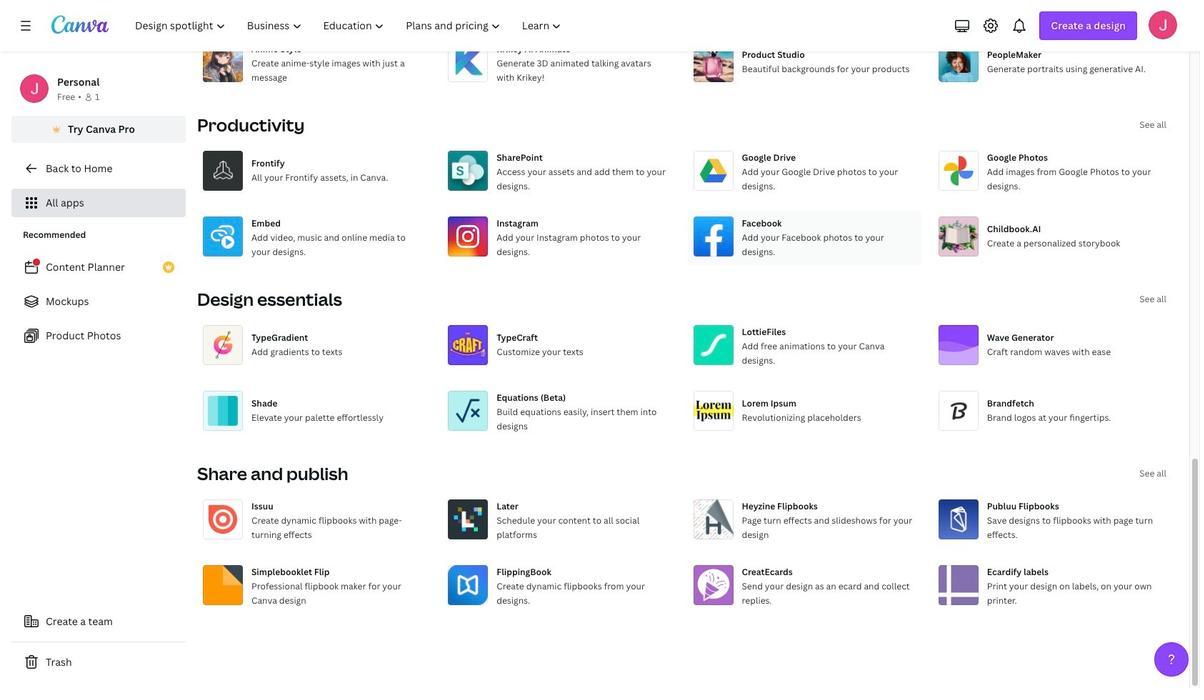 Task type: vqa. For each thing, say whether or not it's contained in the screenshot.
"Top level navigation" element
yes



Task type: locate. For each thing, give the bounding box(es) containing it.
list
[[11, 253, 186, 350]]

group
[[688, 211, 922, 265]]



Task type: describe. For each thing, give the bounding box(es) containing it.
top level navigation element
[[126, 11, 574, 40]]

james peterson image
[[1149, 11, 1178, 39]]



